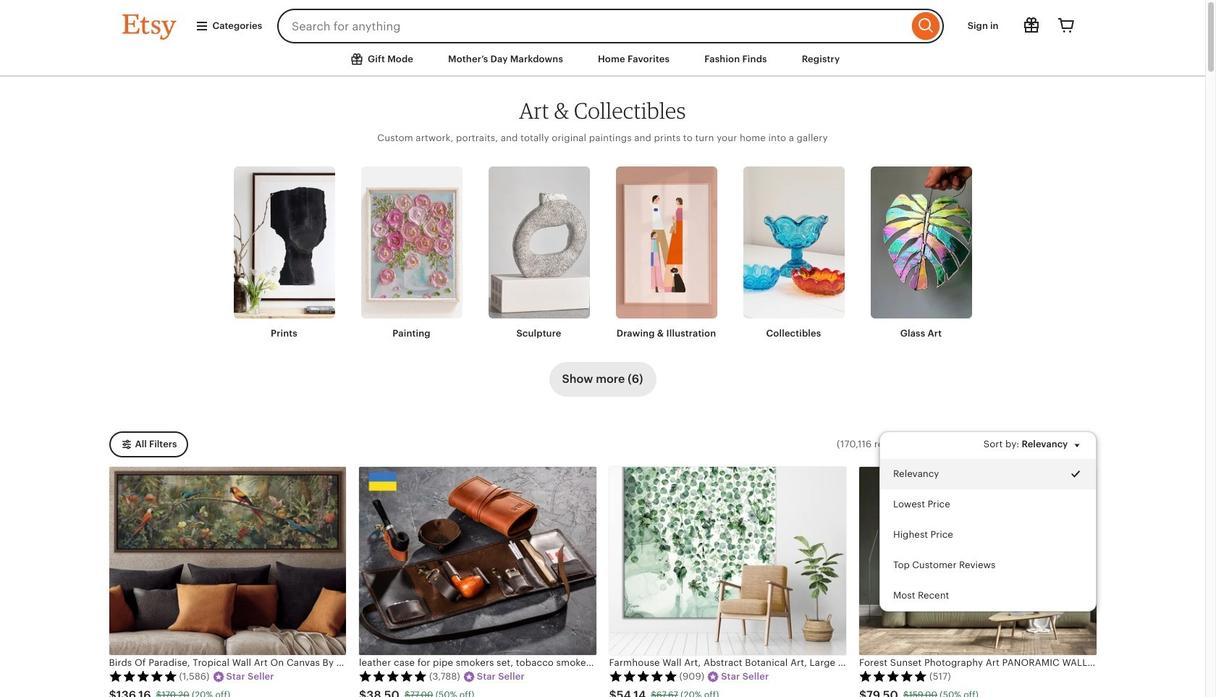 Task type: describe. For each thing, give the bounding box(es) containing it.
farmhouse wall art, abstract botanical art, large wall art, sage green art, botanical painting, living room wall art oversized, green art image
[[609, 467, 846, 655]]

5 out of 5 stars image for farmhouse wall art, abstract botanical art, large wall art, sage green art, botanical painting, living room wall art oversized, green art image
[[609, 670, 677, 682]]

5 out of 5 stars image for leather case for pipe smokers set, tobacco smokers gift, smokers kit case, pipe holder, travel leather pipe tobacco pouch, leather pipe case image
[[359, 670, 427, 682]]

birds of paradise, tropical wall art on canvas by mela - large gallery wrapped canvas art prints with/without floating frames. image
[[109, 467, 346, 655]]

forest sunset photography art panoramic wall art for accent wall nature greenery botanical landscape scenery birthday gift image
[[859, 467, 1096, 655]]

5 out of 5 stars image for forest sunset photography art panoramic wall art for accent wall nature greenery botanical landscape scenery birthday gift
[[859, 670, 927, 682]]



Task type: locate. For each thing, give the bounding box(es) containing it.
None search field
[[277, 9, 944, 43]]

5 out of 5 stars image for birds of paradise, tropical wall art on canvas by mela - large gallery wrapped canvas art prints with/without floating frames. image on the bottom
[[109, 670, 177, 682]]

banner
[[96, 0, 1109, 43]]

leather case for pipe smokers set, tobacco smokers gift, smokers kit case, pipe holder, travel leather pipe tobacco pouch, leather pipe case image
[[359, 467, 596, 655]]

5 out of 5 stars image
[[109, 670, 177, 682], [359, 670, 427, 682], [609, 670, 677, 682], [859, 670, 927, 682]]

menu
[[879, 431, 1096, 612]]

1 5 out of 5 stars image from the left
[[109, 670, 177, 682]]

menu bar
[[0, 0, 1205, 76], [96, 43, 1109, 76]]

3 5 out of 5 stars image from the left
[[609, 670, 677, 682]]

2 5 out of 5 stars image from the left
[[359, 670, 427, 682]]

4 5 out of 5 stars image from the left
[[859, 670, 927, 682]]

Search for anything text field
[[277, 9, 908, 43]]



Task type: vqa. For each thing, say whether or not it's contained in the screenshot.
bottom the a
no



